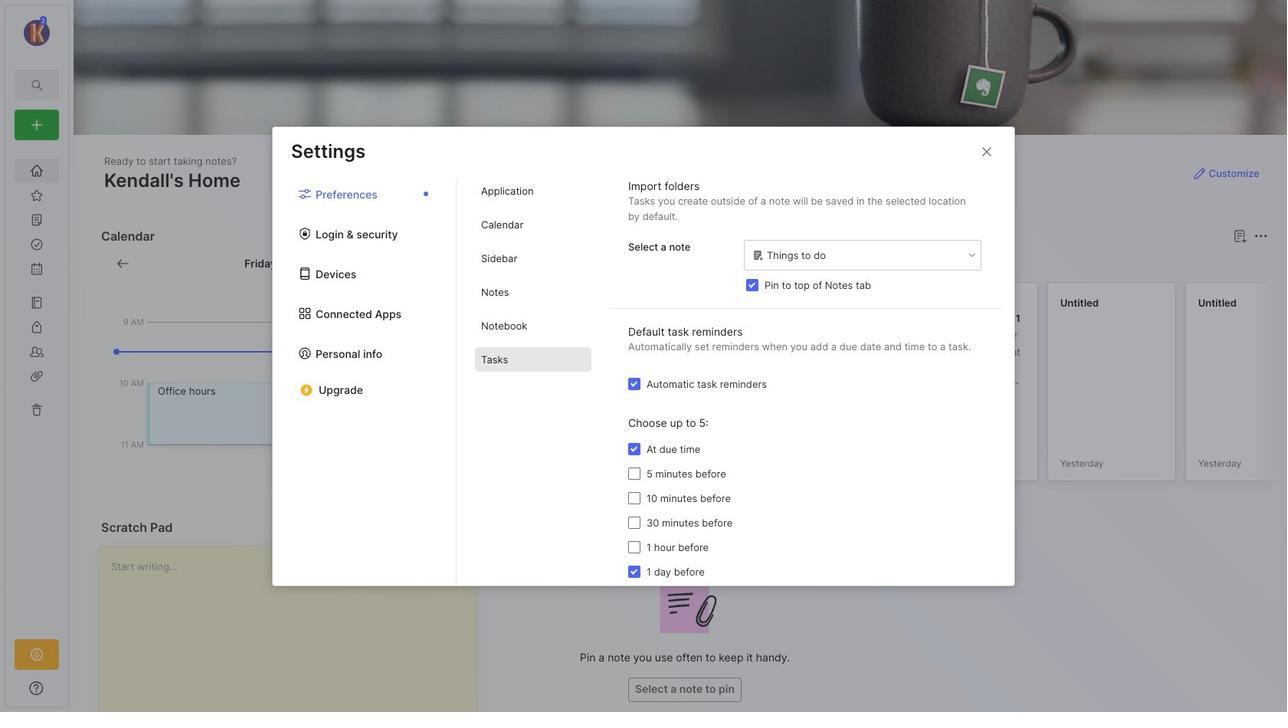 Task type: describe. For each thing, give the bounding box(es) containing it.
Start writing… text field
[[111, 547, 476, 712]]

2 tab list from the left
[[457, 179, 610, 585]]

home image
[[29, 163, 44, 179]]

1 tab list from the left
[[273, 179, 457, 585]]

edit search image
[[28, 76, 46, 94]]

tree inside main element
[[5, 149, 68, 626]]



Task type: vqa. For each thing, say whether or not it's contained in the screenshot.
Help and Learning task checklist FIELD
no



Task type: locate. For each thing, give the bounding box(es) containing it.
row group
[[496, 282, 1288, 491]]

Default task note field
[[744, 239, 983, 271]]

tab
[[475, 179, 592, 203], [475, 212, 592, 237], [475, 246, 592, 271], [499, 255, 544, 273], [475, 280, 592, 304], [475, 314, 592, 338], [475, 347, 592, 372]]

None checkbox
[[747, 279, 759, 291], [629, 378, 641, 390], [629, 468, 641, 480], [629, 492, 641, 504], [629, 517, 641, 529], [629, 541, 641, 553], [747, 279, 759, 291], [629, 378, 641, 390], [629, 468, 641, 480], [629, 492, 641, 504], [629, 517, 641, 529], [629, 541, 641, 553]]

upgrade image
[[28, 645, 46, 664]]

close image
[[978, 142, 997, 161]]

tree
[[5, 149, 68, 626]]

tab list
[[273, 179, 457, 585], [457, 179, 610, 585]]

None checkbox
[[629, 443, 641, 455], [629, 566, 641, 578], [629, 443, 641, 455], [629, 566, 641, 578]]

main element
[[0, 0, 74, 712]]



